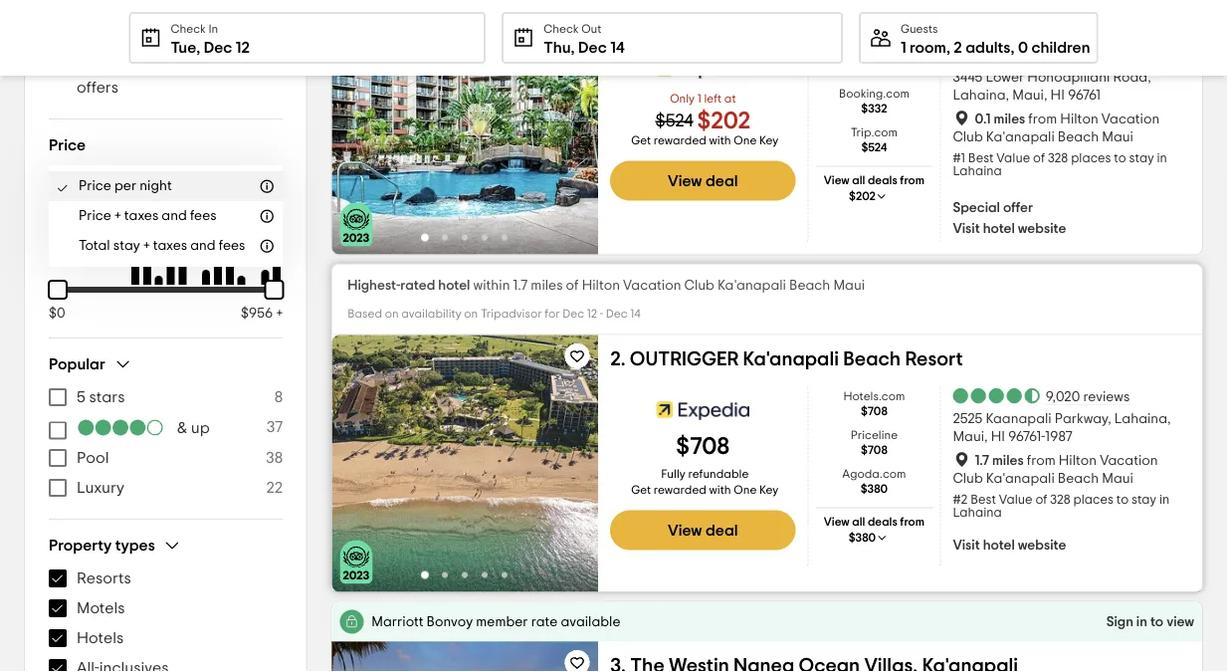 Task type: describe. For each thing, give the bounding box(es) containing it.
price + taxes and fees
[[79, 209, 217, 223]]

left
[[704, 93, 722, 105]]

1 horizontal spatial +
[[143, 239, 150, 253]]

lahaina for 1. aston kaanapali shores
[[953, 165, 1002, 178]]

to inside #2 best value of 328 places to stay in lahaina
[[1117, 493, 1129, 506]]

prepayment
[[101, 28, 191, 44]]

1 vertical spatial maui
[[834, 278, 865, 292]]

view deal button for outrigger
[[610, 510, 796, 550]]

check for tue,
[[171, 23, 206, 35]]

1. aston kaanapali shores
[[610, 8, 841, 27]]

fully refundable pay up to 12x get rewarded with one key
[[610, 468, 779, 544]]

$708 for hotels.com
[[861, 406, 888, 418]]

check for thu,
[[544, 23, 579, 35]]

room
[[910, 39, 947, 55]]

special offer visit hotel website
[[953, 201, 1067, 236]]

from inside view all deals from $380
[[900, 516, 925, 528]]

stay for 1. aston kaanapali shores
[[1130, 152, 1155, 165]]

1.7 miles
[[975, 454, 1024, 467]]

honoapiilani
[[1028, 71, 1110, 85]]

places for 1. aston kaanapali shores
[[1071, 152, 1112, 165]]

view inside view all deals from $202
[[824, 175, 850, 187]]

within
[[473, 278, 510, 292]]

-
[[600, 308, 604, 320]]

parkway
[[1055, 412, 1108, 426]]

out
[[582, 23, 602, 35]]

offers
[[77, 80, 119, 96]]

$708 for priceline
[[861, 445, 888, 457]]

adults
[[966, 39, 1011, 55]]

special
[[189, 58, 242, 74]]

to inside '#1 best value of 328 places to stay in lahaina'
[[1114, 152, 1127, 165]]

no prepayment needed
[[77, 28, 251, 44]]

9,020 reviews
[[1046, 390, 1130, 404]]

1 vertical spatial of
[[566, 278, 579, 292]]

hi inside '3,524 reviews 3445 lower honoapiilani road , lahaina, maui, hi 96761'
[[1051, 89, 1065, 103]]

dec inside check out thu, dec 14
[[579, 39, 607, 55]]

2.
[[610, 349, 626, 369]]

#1
[[953, 152, 966, 165]]

dec right -
[[606, 308, 628, 320]]

stars
[[89, 389, 125, 405]]

1 vertical spatial taxes
[[153, 239, 187, 253]]

2525 kaanapali parkway ,
[[953, 412, 1115, 426]]

1 vertical spatial 14
[[630, 308, 641, 320]]

, left 2
[[947, 39, 951, 55]]

tripadvisor
[[481, 308, 542, 320]]

1 vertical spatial vacation
[[623, 278, 681, 292]]

pool
[[77, 450, 109, 466]]

up for &
[[191, 420, 210, 436]]

needed
[[194, 28, 251, 44]]

to inside pay up to 12x get rewarded with one key
[[610, 175, 622, 187]]

reviews for 9,020
[[1084, 390, 1130, 404]]

priceline
[[851, 430, 898, 442]]

1 horizontal spatial 1.7
[[975, 454, 990, 467]]

1 horizontal spatial 12
[[587, 308, 598, 320]]

based
[[348, 308, 382, 320]]

9,020
[[1046, 390, 1081, 404]]

rate
[[531, 615, 558, 629]]

2 on from the left
[[464, 308, 478, 320]]

2 website from the top
[[1018, 538, 1067, 552]]

agoda.com
[[843, 468, 907, 480]]

$380 inside view all deals from $380
[[849, 532, 876, 544]]

328 for 2. outrigger ka'anapali beach resort
[[1051, 493, 1071, 506]]

2 visit from the top
[[953, 538, 980, 552]]

maximum price slider
[[252, 268, 296, 312]]

total stay + taxes and fees
[[79, 239, 245, 253]]

with inside fully refundable pay up to 12x get rewarded with one key
[[709, 484, 731, 496]]

only 1 left at
[[670, 93, 736, 105]]

rewarded inside fully refundable pay up to 12x get rewarded with one key
[[654, 484, 707, 496]]

from hilton vacation club ka'anapali beach maui for 2. outrigger ka'anapali beach resort
[[953, 454, 1159, 485]]

special
[[953, 201, 1001, 215]]

menu for popular
[[49, 382, 283, 503]]

$0
[[49, 306, 65, 320]]

lahaina, inside '3,524 reviews 3445 lower honoapiilani road , lahaina, maui, hi 96761'
[[953, 89, 1010, 103]]

sign in to view button
[[1107, 613, 1195, 630]]

2
[[954, 39, 963, 55]]

9,020 reviews link
[[1046, 390, 1130, 405]]

property types
[[49, 538, 155, 554]]

availability
[[401, 308, 462, 320]]

shores
[[779, 8, 841, 27]]

highest-
[[348, 278, 401, 292]]

agoda.com $380
[[843, 468, 907, 495]]

less
[[376, 8, 396, 19]]

12x inside fully refundable pay up to 12x get rewarded with one key
[[610, 532, 628, 544]]

motels
[[77, 600, 125, 616]]

key inside pay up to 12x get rewarded with one key
[[760, 135, 779, 147]]

of for 1. aston kaanapali shores
[[1033, 152, 1045, 165]]

$332
[[862, 103, 888, 115]]

1. aston kaanapali shores link
[[610, 8, 841, 27]]

total
[[79, 239, 110, 253]]

no
[[77, 28, 98, 44]]

marriott bonvoy member rate available
[[372, 615, 621, 629]]

5
[[77, 389, 86, 405]]

offer
[[1004, 201, 1034, 215]]

minimum price slider
[[36, 268, 80, 312]]

+ for price
[[115, 209, 121, 223]]

dec right for on the top left
[[563, 308, 585, 320]]

deals for beach
[[868, 516, 898, 528]]

5 stars
[[77, 389, 125, 405]]

in
[[209, 23, 218, 35]]

12 inside check in tue, dec 12
[[236, 39, 250, 55]]

3445
[[953, 71, 983, 85]]

than
[[398, 8, 424, 19]]

1 vertical spatial stay
[[113, 239, 140, 253]]

beach up hotels.com $708
[[844, 349, 901, 369]]

website inside 'special offer visit hotel website'
[[1018, 222, 1067, 236]]

hilton for 1. aston kaanapali shores
[[1061, 112, 1099, 126]]

maui for shores
[[1102, 130, 1134, 144]]

lahaina, inside lahaina, maui, hi 96761-1987
[[1115, 412, 1171, 426]]

properties with special offers
[[77, 58, 242, 96]]

one inside pay up to 12x get rewarded with one key
[[734, 135, 757, 147]]

3,524
[[1046, 49, 1078, 63]]

all for shores
[[853, 175, 866, 187]]

1 vertical spatial kaanapali
[[986, 412, 1052, 426]]

hotels.com for beach
[[844, 391, 905, 403]]

view all deals from $380
[[824, 516, 925, 544]]

1 horizontal spatial fees
[[219, 239, 245, 253]]

in for 2. outrigger ka'anapali beach resort
[[1160, 493, 1170, 506]]

0 horizontal spatial and
[[162, 209, 187, 223]]

1 vertical spatial and
[[190, 239, 216, 253]]

resort
[[905, 349, 963, 369]]

$524 inside $524 $202
[[656, 112, 693, 130]]

highest-rated hotel within 1.7 miles of hilton vacation club ka'anapali beach maui
[[348, 278, 865, 292]]

stay for 2. outrigger ka'anapali beach resort
[[1132, 493, 1157, 506]]

beach up #2 best value of 328 places to stay in lahaina
[[1058, 471, 1099, 485]]

up for pay
[[610, 159, 625, 171]]

$524 inside 'trip.com $524'
[[862, 142, 888, 154]]

rewarded inside pay up to 12x get rewarded with one key
[[654, 135, 707, 147]]

lower
[[986, 71, 1025, 85]]

2. outrigger ka'anapali beach resort
[[610, 349, 963, 369]]

view deal for aston
[[668, 173, 738, 189]]

tue,
[[171, 39, 200, 55]]

check out thu, dec 14
[[544, 23, 625, 55]]

guests
[[901, 23, 938, 35]]

best for 1. aston kaanapali shores
[[969, 152, 994, 165]]

children
[[1032, 39, 1091, 55]]

trip.com $524
[[851, 127, 898, 154]]

0 vertical spatial 1.7
[[513, 278, 528, 292]]

pay inside pay up to 12x get rewarded with one key
[[614, 143, 635, 155]]

1 vertical spatial miles
[[531, 278, 563, 292]]

resorts
[[77, 571, 131, 586]]

#1 best value of 328 places to stay in lahaina
[[953, 152, 1168, 178]]

40% less than usual
[[350, 8, 455, 19]]

&
[[177, 420, 187, 436]]

pay up to 12x get rewarded with one key
[[610, 135, 779, 203]]

hilton for 2. outrigger ka'anapali beach resort
[[1059, 454, 1097, 467]]

club for 1. aston kaanapali shores
[[953, 130, 983, 144]]

refundable
[[688, 468, 749, 480]]



Task type: vqa. For each thing, say whether or not it's contained in the screenshot.


Task type: locate. For each thing, give the bounding box(es) containing it.
0 vertical spatial $202
[[861, 64, 888, 76]]

1 vertical spatial hilton
[[582, 278, 620, 292]]

on right 'based'
[[385, 308, 399, 320]]

2 vertical spatial club
[[953, 471, 983, 485]]

all down agoda.com $380
[[853, 516, 866, 528]]

ka'anapali
[[987, 130, 1055, 144], [718, 278, 786, 292], [743, 349, 839, 369], [987, 471, 1055, 485]]

all for beach
[[853, 516, 866, 528]]

club up outrigger
[[685, 278, 715, 292]]

0 vertical spatial with
[[156, 58, 185, 74]]

37
[[267, 419, 283, 435]]

view deal for outrigger
[[668, 522, 738, 538]]

12 up the special
[[236, 39, 250, 55]]

$524
[[656, 112, 693, 130], [862, 142, 888, 154]]

2 deals from the top
[[868, 516, 898, 528]]

2 all from the top
[[853, 516, 866, 528]]

value inside '#1 best value of 328 places to stay in lahaina'
[[997, 152, 1031, 165]]

1 horizontal spatial and
[[190, 239, 216, 253]]

1 pay from the top
[[614, 143, 635, 155]]

get inside pay up to 12x get rewarded with one key
[[632, 135, 651, 147]]

1 vertical spatial in
[[1160, 493, 1170, 506]]

from hilton vacation club ka'anapali beach maui for 1. aston kaanapali shores
[[953, 112, 1160, 144]]

0.1
[[975, 112, 991, 126]]

and
[[162, 209, 187, 223], [190, 239, 216, 253]]

1 vertical spatial hotel
[[438, 278, 470, 292]]

2 vertical spatial in
[[1137, 615, 1148, 629]]

in inside '#1 best value of 328 places to stay in lahaina'
[[1157, 152, 1168, 165]]

pay
[[614, 143, 635, 155], [614, 484, 635, 496]]

$202 up booking.com
[[861, 64, 888, 76]]

1 view deal button from the top
[[610, 161, 796, 201]]

view deal button down 'refundable'
[[610, 510, 796, 550]]

3,524 reviews link
[[1046, 49, 1128, 64]]

view
[[668, 173, 702, 189], [824, 175, 850, 187], [824, 516, 850, 528], [668, 522, 702, 538]]

96761-
[[1009, 430, 1046, 444]]

places for 2. outrigger ka'anapali beach resort
[[1074, 493, 1114, 506]]

menu
[[49, 0, 283, 103], [49, 382, 283, 503], [49, 564, 283, 672]]

beach up '#1 best value of 328 places to stay in lahaina'
[[1058, 130, 1099, 144]]

2 hotels.com from the top
[[844, 391, 905, 403]]

$380 down agoda.com $380
[[849, 532, 876, 544]]

0 vertical spatial best
[[969, 152, 994, 165]]

vacation for 1. aston kaanapali shores
[[1102, 112, 1160, 126]]

value for 1. aston kaanapali shores
[[997, 152, 1031, 165]]

0 vertical spatial 12x
[[610, 191, 628, 203]]

club up #1
[[953, 130, 983, 144]]

price
[[49, 137, 86, 153], [60, 176, 93, 190], [79, 179, 111, 193], [79, 209, 111, 223]]

328 down 96761
[[1048, 152, 1069, 165]]

best inside #2 best value of 328 places to stay in lahaina
[[971, 493, 997, 506]]

in for 1. aston kaanapali shores
[[1157, 152, 1168, 165]]

for
[[545, 308, 560, 320]]

+ for $956
[[276, 306, 283, 320]]

deal for kaanapali
[[706, 173, 738, 189]]

0 vertical spatial $380
[[861, 483, 888, 495]]

4.0 of 5 bubbles image
[[77, 420, 164, 436]]

0 horizontal spatial 14
[[610, 39, 625, 55]]

website down #2 best value of 328 places to stay in lahaina
[[1018, 538, 1067, 552]]

pay inside fully refundable pay up to 12x get rewarded with one key
[[614, 484, 635, 496]]

group containing popular
[[49, 354, 283, 503]]

1 menu from the top
[[49, 0, 283, 103]]

1 for room
[[901, 39, 907, 55]]

1 all from the top
[[853, 175, 866, 187]]

property
[[49, 538, 112, 554]]

1 vertical spatial 328
[[1051, 493, 1071, 506]]

0 vertical spatial fees
[[190, 209, 217, 223]]

miles
[[994, 112, 1026, 126], [531, 278, 563, 292], [993, 454, 1024, 467]]

dec up the special
[[204, 39, 232, 55]]

hotels.com up booking.com
[[844, 49, 905, 61]]

2 vertical spatial of
[[1036, 493, 1048, 506]]

one down 'refundable'
[[734, 484, 757, 496]]

value down 0.1 miles
[[997, 152, 1031, 165]]

maui for beach
[[1102, 471, 1134, 485]]

1 vertical spatial fees
[[219, 239, 245, 253]]

value inside #2 best value of 328 places to stay in lahaina
[[999, 493, 1033, 506]]

lahaina inside '#1 best value of 328 places to stay in lahaina'
[[953, 165, 1002, 178]]

and down the 'price + taxes and fees'
[[190, 239, 216, 253]]

1 website from the top
[[1018, 222, 1067, 236]]

hilton down 1987
[[1059, 454, 1097, 467]]

1 left left
[[698, 93, 702, 105]]

2. outrigger ka'anapali beach resort link
[[610, 349, 963, 369]]

hotel down #2 best value of 328 places to stay in lahaina
[[983, 538, 1015, 552]]

from inside view all deals from $202
[[900, 175, 925, 187]]

0 vertical spatial deals
[[868, 175, 898, 187]]

club
[[953, 130, 983, 144], [685, 278, 715, 292], [953, 471, 983, 485]]

1 vertical spatial hi
[[991, 430, 1006, 444]]

0 vertical spatial website
[[1018, 222, 1067, 236]]

$956
[[241, 306, 273, 320]]

best
[[969, 152, 994, 165], [971, 493, 997, 506]]

1 vertical spatial menu
[[49, 382, 283, 503]]

dec
[[204, 39, 232, 55], [579, 39, 607, 55], [563, 308, 585, 320], [606, 308, 628, 320]]

$202 inside view all deals from $202
[[849, 191, 876, 203]]

0 vertical spatial group
[[49, 354, 283, 503]]

1 view deal from the top
[[668, 173, 738, 189]]

1 hotels.com from the top
[[844, 49, 905, 61]]

member
[[476, 615, 528, 629]]

with down tue,
[[156, 58, 185, 74]]

0 vertical spatial one
[[734, 135, 757, 147]]

2 vertical spatial vacation
[[1100, 454, 1159, 467]]

1 one from the top
[[734, 135, 757, 147]]

based on availability on tripadvisor for dec 12 - dec 14
[[348, 308, 641, 320]]

, left 0
[[1011, 39, 1015, 55]]

check
[[171, 23, 206, 35], [544, 23, 579, 35]]

only
[[670, 93, 695, 105]]

in inside #2 best value of 328 places to stay in lahaina
[[1160, 493, 1170, 506]]

hi up 1.7 miles
[[991, 430, 1006, 444]]

40%
[[350, 8, 373, 19]]

maui up 2. outrigger ka'anapali beach resort
[[834, 278, 865, 292]]

taxes up total stay + taxes and fees
[[124, 209, 159, 223]]

1 vertical spatial 1.7
[[975, 454, 990, 467]]

maui, inside '3,524 reviews 3445 lower honoapiilani road , lahaina, maui, hi 96761'
[[1013, 89, 1048, 103]]

0 vertical spatial taxes
[[124, 209, 159, 223]]

lahaina, down 9,020 reviews link
[[1115, 412, 1171, 426]]

1.
[[610, 8, 622, 27]]

0 horizontal spatial maui,
[[953, 430, 988, 444]]

types
[[115, 538, 155, 554]]

2 12x from the top
[[610, 532, 628, 544]]

best right #2
[[971, 493, 997, 506]]

hotels
[[77, 630, 124, 646]]

road
[[1114, 71, 1148, 85]]

12x
[[610, 191, 628, 203], [610, 532, 628, 544]]

12x inside pay up to 12x get rewarded with one key
[[610, 191, 628, 203]]

taxes
[[124, 209, 159, 223], [153, 239, 187, 253]]

hotel right rated
[[438, 278, 470, 292]]

0 vertical spatial all
[[853, 175, 866, 187]]

328 inside #2 best value of 328 places to stay in lahaina
[[1051, 493, 1071, 506]]

2 vertical spatial $202
[[849, 191, 876, 203]]

up
[[610, 159, 625, 171], [191, 420, 210, 436], [610, 500, 625, 512]]

328 for 1. aston kaanapali shores
[[1048, 152, 1069, 165]]

0 vertical spatial and
[[162, 209, 187, 223]]

lahaina up special
[[953, 165, 1002, 178]]

2 vertical spatial maui
[[1102, 471, 1134, 485]]

places inside #2 best value of 328 places to stay in lahaina
[[1074, 493, 1114, 506]]

lahaina up visit hotel website
[[953, 506, 1002, 519]]

1 vertical spatial deal
[[706, 522, 738, 538]]

dec inside check in tue, dec 12
[[204, 39, 232, 55]]

outrigger ka'anapali beach resort in maui image
[[332, 335, 599, 592], [332, 335, 599, 592]]

maui, down lower
[[1013, 89, 1048, 103]]

with inside pay up to 12x get rewarded with one key
[[709, 135, 731, 147]]

expedia.com image
[[657, 49, 750, 89], [657, 391, 750, 431]]

$524 down only in the right top of the page
[[656, 112, 693, 130]]

12 left -
[[587, 308, 598, 320]]

0 horizontal spatial lahaina,
[[953, 89, 1010, 103]]

12
[[236, 39, 250, 55], [587, 308, 598, 320]]

1 vertical spatial from hilton vacation club ka'anapali beach maui
[[953, 454, 1159, 485]]

1
[[901, 39, 907, 55], [698, 93, 702, 105]]

on down within
[[464, 308, 478, 320]]

priceline $708
[[851, 430, 898, 457]]

+ right "$956"
[[276, 306, 283, 320]]

38
[[266, 450, 283, 466]]

hotels.com for shores
[[844, 49, 905, 61]]

fees up "$956"
[[219, 239, 245, 253]]

up inside pay up to 12x get rewarded with one key
[[610, 159, 625, 171]]

maui, inside lahaina, maui, hi 96761-1987
[[953, 430, 988, 444]]

0 vertical spatial get
[[632, 135, 651, 147]]

0 horizontal spatial on
[[385, 308, 399, 320]]

miles right 0.1
[[994, 112, 1026, 126]]

2 vertical spatial stay
[[1132, 493, 1157, 506]]

best for 2. outrigger ka'anapali beach resort
[[971, 493, 997, 506]]

0 vertical spatial 1
[[901, 39, 907, 55]]

one down at
[[734, 135, 757, 147]]

1 vertical spatial one
[[734, 484, 757, 496]]

2 expedia.com image from the top
[[657, 391, 750, 431]]

1 deals from the top
[[868, 175, 898, 187]]

2 vertical spatial +
[[276, 306, 283, 320]]

$202 inside hotels.com $202
[[861, 64, 888, 76]]

hi inside lahaina, maui, hi 96761-1987
[[991, 430, 1006, 444]]

2 view deal from the top
[[668, 522, 738, 538]]

$708 up priceline at the bottom right of the page
[[861, 406, 888, 418]]

trip.com
[[851, 127, 898, 139]]

, down 9,020 reviews link
[[1108, 412, 1112, 426]]

menu containing no prepayment needed
[[49, 0, 283, 103]]

328 inside '#1 best value of 328 places to stay in lahaina'
[[1048, 152, 1069, 165]]

, inside '3,524 reviews 3445 lower honoapiilani road , lahaina, maui, hi 96761'
[[1148, 71, 1152, 85]]

kaanapali right aston
[[683, 8, 775, 27]]

0 vertical spatial value
[[997, 152, 1031, 165]]

0 vertical spatial hotel
[[983, 222, 1015, 236]]

deals down agoda.com $380
[[868, 516, 898, 528]]

2 menu from the top
[[49, 382, 283, 503]]

1 lahaina from the top
[[953, 165, 1002, 178]]

of right within
[[566, 278, 579, 292]]

0 vertical spatial +
[[115, 209, 121, 223]]

1 vertical spatial up
[[191, 420, 210, 436]]

$202 for hotels.com $202
[[861, 64, 888, 76]]

$380 down agoda.com
[[861, 483, 888, 495]]

view down fully
[[668, 522, 702, 538]]

deal down 'refundable'
[[706, 522, 738, 538]]

with down 'refundable'
[[709, 484, 731, 496]]

maui, down 2525
[[953, 430, 988, 444]]

$524 $202
[[656, 109, 751, 133]]

1 down guests
[[901, 39, 907, 55]]

visit inside 'special offer visit hotel website'
[[953, 222, 980, 236]]

hilton
[[1061, 112, 1099, 126], [582, 278, 620, 292], [1059, 454, 1097, 467]]

vacation for 2. outrigger ka'anapali beach resort
[[1100, 454, 1159, 467]]

2 pay from the top
[[614, 484, 635, 496]]

1 key from the top
[[760, 135, 779, 147]]

0 horizontal spatial $524
[[656, 112, 693, 130]]

2 key from the top
[[760, 484, 779, 496]]

0 vertical spatial expedia.com image
[[657, 49, 750, 89]]

0
[[1018, 39, 1028, 55]]

0 vertical spatial from hilton vacation club ka'anapali beach maui
[[953, 112, 1160, 144]]

0 horizontal spatial fees
[[190, 209, 217, 223]]

of for 2. outrigger ka'anapali beach resort
[[1036, 493, 1048, 506]]

vacation down parkway
[[1100, 454, 1159, 467]]

hotel down offer
[[983, 222, 1015, 236]]

rated
[[401, 278, 435, 292]]

2 vertical spatial hilton
[[1059, 454, 1097, 467]]

#2 best value of 328 places to stay in lahaina
[[953, 493, 1170, 519]]

0 vertical spatial hi
[[1051, 89, 1065, 103]]

2 from hilton vacation club ka'anapali beach maui from the top
[[953, 454, 1159, 485]]

0 vertical spatial miles
[[994, 112, 1026, 126]]

hotels.com $708
[[844, 391, 905, 418]]

1 horizontal spatial 14
[[630, 308, 641, 320]]

0 vertical spatial stay
[[1130, 152, 1155, 165]]

1 12x from the top
[[610, 191, 628, 203]]

$202 down at
[[697, 109, 751, 133]]

1 vertical spatial view deal
[[668, 522, 738, 538]]

miles for 1. aston kaanapali shores
[[994, 112, 1026, 126]]

12x up highest-rated hotel within 1.7 miles of hilton vacation club ka'anapali beach maui
[[610, 191, 628, 203]]

stay inside '#1 best value of 328 places to stay in lahaina'
[[1130, 152, 1155, 165]]

places
[[1071, 152, 1112, 165], [1074, 493, 1114, 506]]

1 vertical spatial deals
[[868, 516, 898, 528]]

reviews inside '3,524 reviews 3445 lower honoapiilani road , lahaina, maui, hi 96761'
[[1081, 49, 1128, 63]]

to
[[1114, 152, 1127, 165], [610, 175, 622, 187], [1117, 493, 1129, 506], [610, 516, 622, 528], [1151, 615, 1164, 629]]

hotel inside 'special offer visit hotel website'
[[983, 222, 1015, 236]]

check up thu, on the top left of the page
[[544, 23, 579, 35]]

rewarded down $524 $202
[[654, 135, 707, 147]]

+ up total stay + taxes and fees
[[115, 209, 121, 223]]

1 horizontal spatial lahaina,
[[1115, 412, 1171, 426]]

all inside view all deals from $380
[[853, 516, 866, 528]]

get inside fully refundable pay up to 12x get rewarded with one key
[[632, 484, 651, 496]]

$708 down priceline at the bottom right of the page
[[861, 445, 888, 457]]

deals down 'trip.com $524'
[[868, 175, 898, 187]]

#2
[[953, 493, 968, 506]]

0 vertical spatial reviews
[[1081, 49, 1128, 63]]

check in tue, dec 12
[[171, 23, 250, 55]]

view deal down 'refundable'
[[668, 522, 738, 538]]

vacation
[[1102, 112, 1160, 126], [623, 278, 681, 292], [1100, 454, 1159, 467]]

maui up #2 best value of 328 places to stay in lahaina
[[1102, 471, 1134, 485]]

2 deal from the top
[[706, 522, 738, 538]]

view
[[1167, 615, 1195, 629]]

deals inside view all deals from $202
[[868, 175, 898, 187]]

view deal down $524 $202
[[668, 173, 738, 189]]

up inside fully refundable pay up to 12x get rewarded with one key
[[610, 500, 625, 512]]

places down 96761
[[1071, 152, 1112, 165]]

0 vertical spatial pay
[[614, 143, 635, 155]]

1 horizontal spatial on
[[464, 308, 478, 320]]

0 vertical spatial in
[[1157, 152, 1168, 165]]

1 vertical spatial 12x
[[610, 532, 628, 544]]

2 rewarded from the top
[[654, 484, 707, 496]]

2 vertical spatial hotel
[[983, 538, 1015, 552]]

club for 2. outrigger ka'anapali beach resort
[[953, 471, 983, 485]]

hi down the honoapiilani
[[1051, 89, 1065, 103]]

view deal button for aston
[[610, 161, 796, 201]]

1 visit from the top
[[953, 222, 980, 236]]

of up offer
[[1033, 152, 1045, 165]]

places inside '#1 best value of 328 places to stay in lahaina'
[[1071, 152, 1112, 165]]

check up tue,
[[171, 23, 206, 35]]

with inside properties with special offers
[[156, 58, 185, 74]]

1 inside guests 1 room , 2 adults , 0 children
[[901, 39, 907, 55]]

1 vertical spatial reviews
[[1084, 390, 1130, 404]]

view inside view all deals from $380
[[824, 516, 850, 528]]

with down $524 $202
[[709, 135, 731, 147]]

0 vertical spatial vacation
[[1102, 112, 1160, 126]]

reviews for 3,524
[[1081, 49, 1128, 63]]

menu containing 5 stars
[[49, 382, 283, 503]]

2 view deal button from the top
[[610, 510, 796, 550]]

the westin nanea ocean villas, ka'anapali in maui image
[[332, 642, 599, 672], [332, 642, 599, 672]]

14 inside check out thu, dec 14
[[610, 39, 625, 55]]

2023 link
[[332, 335, 599, 592]]

1 rewarded from the top
[[654, 135, 707, 147]]

to inside fully refundable pay up to 12x get rewarded with one key
[[610, 516, 622, 528]]

1 vertical spatial view deal button
[[610, 510, 796, 550]]

2 check from the left
[[544, 23, 579, 35]]

0 vertical spatial club
[[953, 130, 983, 144]]

guests 1 room , 2 adults , 0 children
[[901, 23, 1091, 55]]

visit down #2
[[953, 538, 980, 552]]

$708 inside hotels.com $708
[[861, 406, 888, 418]]

check inside check out thu, dec 14
[[544, 23, 579, 35]]

of inside '#1 best value of 328 places to stay in lahaina'
[[1033, 152, 1045, 165]]

hilton down 96761
[[1061, 112, 1099, 126]]

1 vertical spatial $202
[[697, 109, 751, 133]]

menu for property types
[[49, 564, 283, 672]]

fees up total stay + taxes and fees
[[190, 209, 217, 223]]

website down offer
[[1018, 222, 1067, 236]]

key inside fully refundable pay up to 12x get rewarded with one key
[[760, 484, 779, 496]]

view all deals from $202
[[824, 175, 925, 203]]

expedia.com image up only 1 left at
[[657, 49, 750, 89]]

2 group from the top
[[49, 536, 283, 672]]

get
[[632, 135, 651, 147], [632, 484, 651, 496]]

2 get from the top
[[632, 484, 651, 496]]

to inside sign in to view button
[[1151, 615, 1164, 629]]

1.7 right within
[[513, 278, 528, 292]]

1 horizontal spatial kaanapali
[[986, 412, 1052, 426]]

1 deal from the top
[[706, 173, 738, 189]]

0 vertical spatial key
[[760, 135, 779, 147]]

lahaina inside #2 best value of 328 places to stay in lahaina
[[953, 506, 1002, 519]]

0 horizontal spatial check
[[171, 23, 206, 35]]

luxury
[[77, 480, 124, 496]]

1 get from the top
[[632, 135, 651, 147]]

fully
[[661, 468, 686, 480]]

1 check from the left
[[171, 23, 206, 35]]

1 horizontal spatial maui,
[[1013, 89, 1048, 103]]

1 for left
[[698, 93, 702, 105]]

view deal button down $524 $202
[[610, 161, 796, 201]]

best inside '#1 best value of 328 places to stay in lahaina'
[[969, 152, 994, 165]]

$380 inside agoda.com $380
[[861, 483, 888, 495]]

1 on from the left
[[385, 308, 399, 320]]

1 vertical spatial 1
[[698, 93, 702, 105]]

check inside check in tue, dec 12
[[171, 23, 206, 35]]

view down agoda.com $380
[[824, 516, 850, 528]]

1 horizontal spatial 1
[[901, 39, 907, 55]]

0 horizontal spatial 1
[[698, 93, 702, 105]]

$708 up 'refundable'
[[676, 435, 730, 459]]

0 horizontal spatial +
[[115, 209, 121, 223]]

1 vertical spatial $380
[[849, 532, 876, 544]]

+ down the 'price + taxes and fees'
[[143, 239, 150, 253]]

dec down out
[[579, 39, 607, 55]]

0 vertical spatial of
[[1033, 152, 1045, 165]]

places down lahaina, maui, hi 96761-1987
[[1074, 493, 1114, 506]]

0 vertical spatial visit
[[953, 222, 980, 236]]

2 lahaina from the top
[[953, 506, 1002, 519]]

1 vertical spatial maui,
[[953, 430, 988, 444]]

deal down $524 $202
[[706, 173, 738, 189]]

3 menu from the top
[[49, 564, 283, 672]]

0 vertical spatial kaanapali
[[683, 8, 775, 27]]

taxes down the 'price + taxes and fees'
[[153, 239, 187, 253]]

vacation down the road
[[1102, 112, 1160, 126]]

14 right -
[[630, 308, 641, 320]]

1 from hilton vacation club ka'anapali beach maui from the top
[[953, 112, 1160, 144]]

rewarded down fully
[[654, 484, 707, 496]]

key
[[760, 135, 779, 147], [760, 484, 779, 496]]

deals for shores
[[868, 175, 898, 187]]

value
[[997, 152, 1031, 165], [999, 493, 1033, 506]]

miles up for on the top left
[[531, 278, 563, 292]]

0.1 miles
[[975, 112, 1026, 126]]

in inside button
[[1137, 615, 1148, 629]]

328 down 1987
[[1051, 493, 1071, 506]]

outrigger
[[630, 349, 739, 369]]

& up
[[177, 420, 210, 436]]

2 vertical spatial menu
[[49, 564, 283, 672]]

0 vertical spatial $524
[[656, 112, 693, 130]]

0 vertical spatial maui,
[[1013, 89, 1048, 103]]

96761
[[1068, 89, 1101, 103]]

aston kaanapali shores in maui image
[[332, 0, 599, 254], [332, 0, 599, 254]]

of inside #2 best value of 328 places to stay in lahaina
[[1036, 493, 1048, 506]]

value for 2. outrigger ka'anapali beach resort
[[999, 493, 1033, 506]]

22
[[266, 480, 283, 496]]

from hilton vacation club ka'anapali beach maui
[[953, 112, 1160, 144], [953, 454, 1159, 485]]

0 vertical spatial 328
[[1048, 152, 1069, 165]]

maui,
[[1013, 89, 1048, 103], [953, 430, 988, 444]]

1 vertical spatial rewarded
[[654, 484, 707, 496]]

lahaina, down 3445
[[953, 89, 1010, 103]]

deals inside view all deals from $380
[[868, 516, 898, 528]]

1 vertical spatial visit
[[953, 538, 980, 552]]

view down booking.com $332
[[824, 175, 850, 187]]

beach
[[1058, 130, 1099, 144], [790, 278, 831, 292], [844, 349, 901, 369], [1058, 471, 1099, 485]]

at
[[725, 93, 736, 105]]

328
[[1048, 152, 1069, 165], [1051, 493, 1071, 506]]

$202 for $524 $202
[[697, 109, 751, 133]]

properties
[[77, 58, 152, 74]]

miles for 2. outrigger ka'anapali beach resort
[[993, 454, 1024, 467]]

menu containing resorts
[[49, 564, 283, 672]]

2 vertical spatial miles
[[993, 454, 1024, 467]]

1 vertical spatial website
[[1018, 538, 1067, 552]]

8
[[275, 389, 283, 405]]

miles down 96761-
[[993, 454, 1024, 467]]

thu,
[[544, 39, 575, 55]]

group
[[49, 354, 283, 503], [49, 536, 283, 672]]

usual
[[426, 8, 455, 19]]

visit hotel website
[[953, 538, 1067, 552]]

vacation up outrigger
[[623, 278, 681, 292]]

booking.com
[[839, 88, 910, 100]]

view down $524 $202
[[668, 173, 702, 189]]

$708 inside priceline $708
[[861, 445, 888, 457]]

1 vertical spatial lahaina
[[953, 506, 1002, 519]]

1 expedia.com image from the top
[[657, 49, 750, 89]]

0 horizontal spatial kaanapali
[[683, 8, 775, 27]]

1.7 down 2525
[[975, 454, 990, 467]]

stay inside #2 best value of 328 places to stay in lahaina
[[1132, 493, 1157, 506]]

available
[[561, 615, 621, 629]]

of up visit hotel website
[[1036, 493, 1048, 506]]

2 one from the top
[[734, 484, 757, 496]]

and up total stay + taxes and fees
[[162, 209, 187, 223]]

1 vertical spatial club
[[685, 278, 715, 292]]

from hilton vacation club ka'anapali beach maui up '#1 best value of 328 places to stay in lahaina'
[[953, 112, 1160, 144]]

1 vertical spatial lahaina,
[[1115, 412, 1171, 426]]

club up #2
[[953, 471, 983, 485]]

group containing property types
[[49, 536, 283, 672]]

all inside view all deals from $202
[[853, 175, 866, 187]]

expedia.com image down outrigger
[[657, 391, 750, 431]]

best right #1
[[969, 152, 994, 165]]

beach up 2. outrigger ka'anapali beach resort
[[790, 278, 831, 292]]

one inside fully refundable pay up to 12x get rewarded with one key
[[734, 484, 757, 496]]

1 vertical spatial key
[[760, 484, 779, 496]]

1 group from the top
[[49, 354, 283, 503]]

1 horizontal spatial hi
[[1051, 89, 1065, 103]]

1 vertical spatial value
[[999, 493, 1033, 506]]

deal for ka'anapali
[[706, 522, 738, 538]]

lahaina for 2. outrigger ka'anapali beach resort
[[953, 506, 1002, 519]]

1 vertical spatial 12
[[587, 308, 598, 320]]



